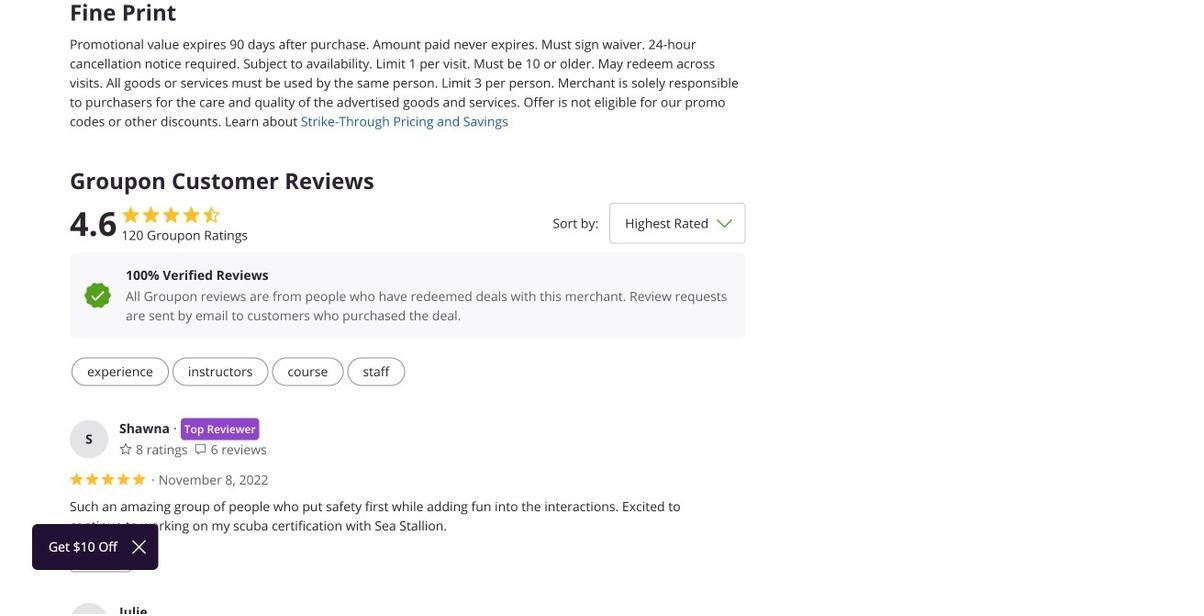 Task type: vqa. For each thing, say whether or not it's contained in the screenshot.
rightmost Do
no



Task type: describe. For each thing, give the bounding box(es) containing it.
8 ratings image
[[119, 443, 132, 455]]

experience radio
[[72, 358, 169, 386]]

staff radio
[[347, 358, 405, 386]]



Task type: locate. For each thing, give the bounding box(es) containing it.
6 reviews image
[[194, 443, 207, 455]]

option group
[[70, 354, 407, 390]]

instructors radio
[[172, 358, 268, 386]]

course radio
[[272, 358, 344, 386]]



